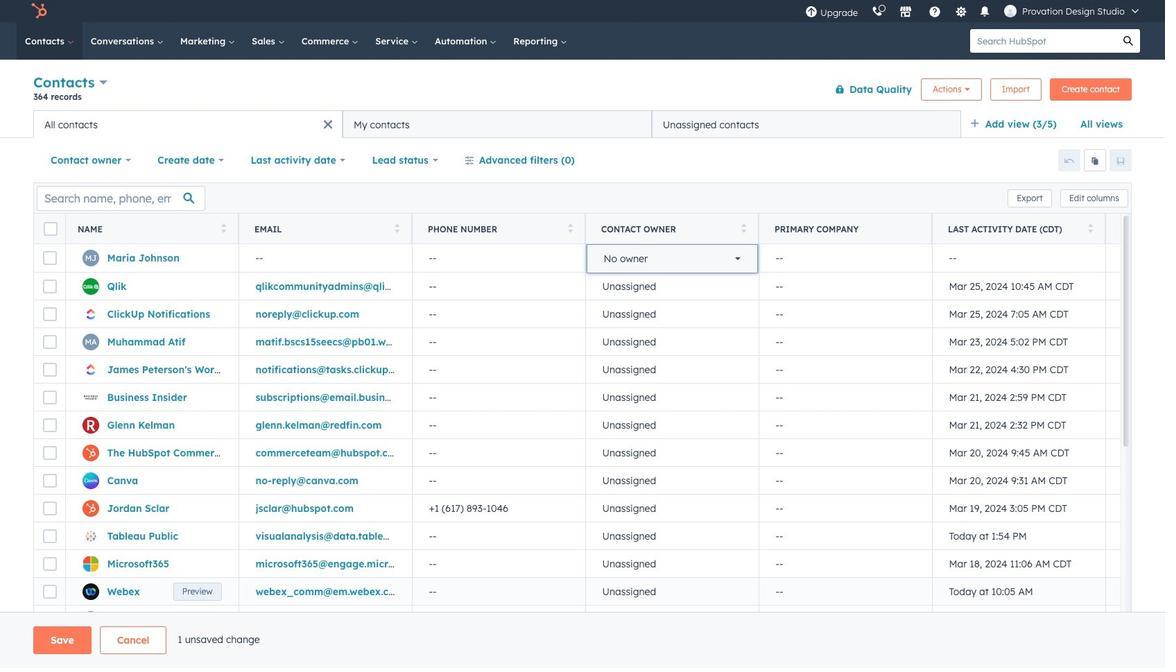 Task type: describe. For each thing, give the bounding box(es) containing it.
james peterson image
[[1005, 5, 1017, 17]]

2 press to sort. element from the left
[[395, 223, 400, 235]]

5 press to sort. element from the left
[[1088, 223, 1094, 235]]

press to sort. image for 5th press to sort. element from the right
[[221, 223, 226, 233]]

press to sort. image for 4th press to sort. element from the right
[[395, 223, 400, 233]]

press to sort. image for 4th press to sort. element from the left
[[741, 223, 747, 233]]

1 press to sort. element from the left
[[221, 223, 226, 235]]

press to sort. image for 5th press to sort. element
[[1088, 223, 1094, 233]]

4 press to sort. element from the left
[[741, 223, 747, 235]]



Task type: vqa. For each thing, say whether or not it's contained in the screenshot.
"friendly"
no



Task type: locate. For each thing, give the bounding box(es) containing it.
2 press to sort. image from the left
[[1088, 223, 1094, 233]]

Search name, phone, email addresses, or company search field
[[37, 186, 205, 211]]

1 press to sort. image from the left
[[741, 223, 747, 233]]

press to sort. image
[[221, 223, 226, 233], [395, 223, 400, 233], [568, 223, 573, 233]]

2 horizontal spatial press to sort. image
[[568, 223, 573, 233]]

2 press to sort. image from the left
[[395, 223, 400, 233]]

page section element
[[0, 627, 1166, 654]]

1 horizontal spatial press to sort. image
[[1088, 223, 1094, 233]]

3 press to sort. image from the left
[[568, 223, 573, 233]]

column header
[[759, 214, 933, 244]]

1 press to sort. image from the left
[[221, 223, 226, 233]]

press to sort. element
[[221, 223, 226, 235], [395, 223, 400, 235], [568, 223, 573, 235], [741, 223, 747, 235], [1088, 223, 1094, 235]]

3 press to sort. element from the left
[[568, 223, 573, 235]]

0 horizontal spatial press to sort. image
[[741, 223, 747, 233]]

Search HubSpot search field
[[971, 29, 1117, 53]]

press to sort. image for 3rd press to sort. element from the right
[[568, 223, 573, 233]]

banner
[[33, 71, 1133, 110]]

marketplaces image
[[900, 6, 913, 19]]

menu
[[799, 0, 1149, 22]]

press to sort. image
[[741, 223, 747, 233], [1088, 223, 1094, 233]]

1 horizontal spatial press to sort. image
[[395, 223, 400, 233]]

0 horizontal spatial press to sort. image
[[221, 223, 226, 233]]



